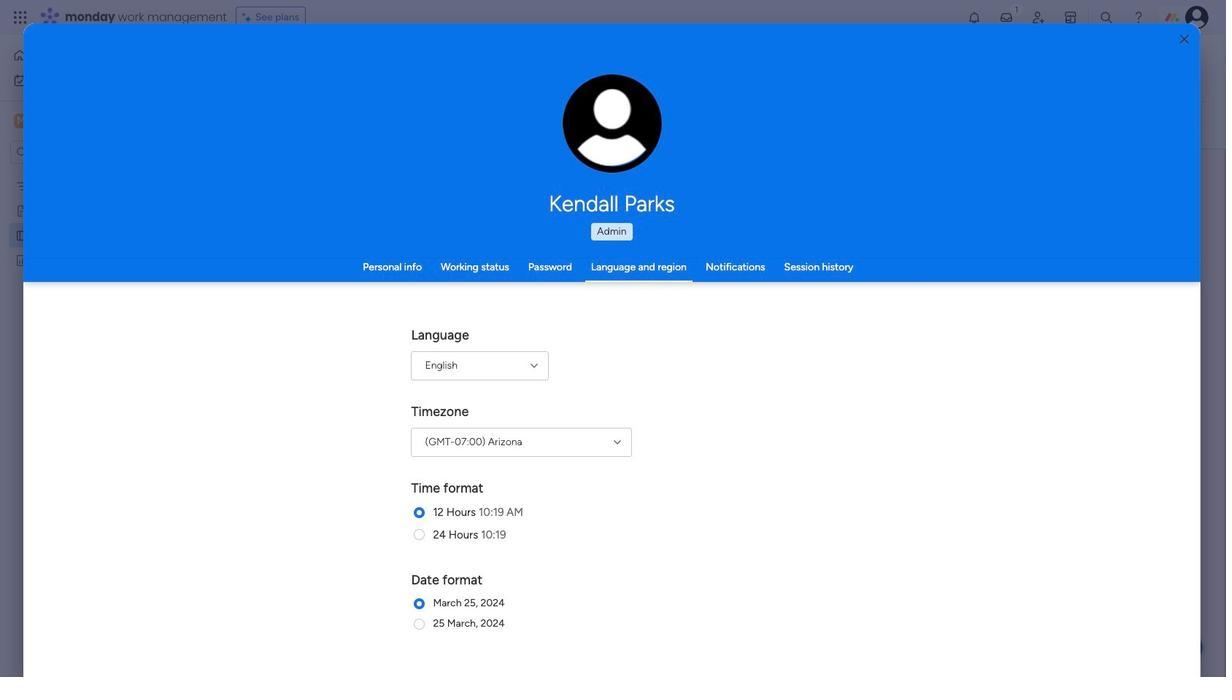 Task type: describe. For each thing, give the bounding box(es) containing it.
workspace selection element
[[14, 112, 122, 131]]

2 group from the top
[[515, 348, 903, 433]]

3 group from the top
[[515, 433, 903, 512]]

1 image
[[1010, 1, 1023, 17]]

invite members image
[[1031, 10, 1046, 25]]

see plans image
[[242, 9, 255, 26]]

kendall parks image
[[1185, 6, 1208, 29]]

public dashboard image
[[15, 253, 29, 267]]

form form
[[193, 150, 1225, 678]]

update feed image
[[999, 10, 1014, 25]]

1 group from the top
[[515, 263, 903, 348]]

close image
[[1180, 34, 1189, 45]]

2 vertical spatial option
[[0, 173, 186, 176]]

name text field
[[515, 301, 903, 331]]

help image
[[1131, 10, 1146, 25]]

public board image
[[15, 228, 29, 242]]



Task type: vqa. For each thing, say whether or not it's contained in the screenshot.
top option
yes



Task type: locate. For each thing, give the bounding box(es) containing it.
group
[[515, 263, 903, 348], [515, 348, 903, 433], [515, 433, 903, 512]]

list box
[[0, 170, 186, 470]]

monday marketplace image
[[1063, 10, 1078, 25]]

select product image
[[13, 10, 28, 25]]

workspace image
[[14, 113, 28, 129]]

notifications image
[[967, 10, 982, 25]]

1 vertical spatial option
[[9, 69, 177, 92]]

search everything image
[[1099, 10, 1114, 25]]

Search in workspace field
[[31, 144, 122, 161]]

Choose a date date field
[[515, 471, 903, 498]]

private board image
[[15, 204, 29, 217]]

option
[[9, 44, 177, 67], [9, 69, 177, 92], [0, 173, 186, 176]]

tab
[[316, 78, 372, 101]]

collapse image
[[1190, 120, 1201, 131]]

0 vertical spatial option
[[9, 44, 177, 67]]



